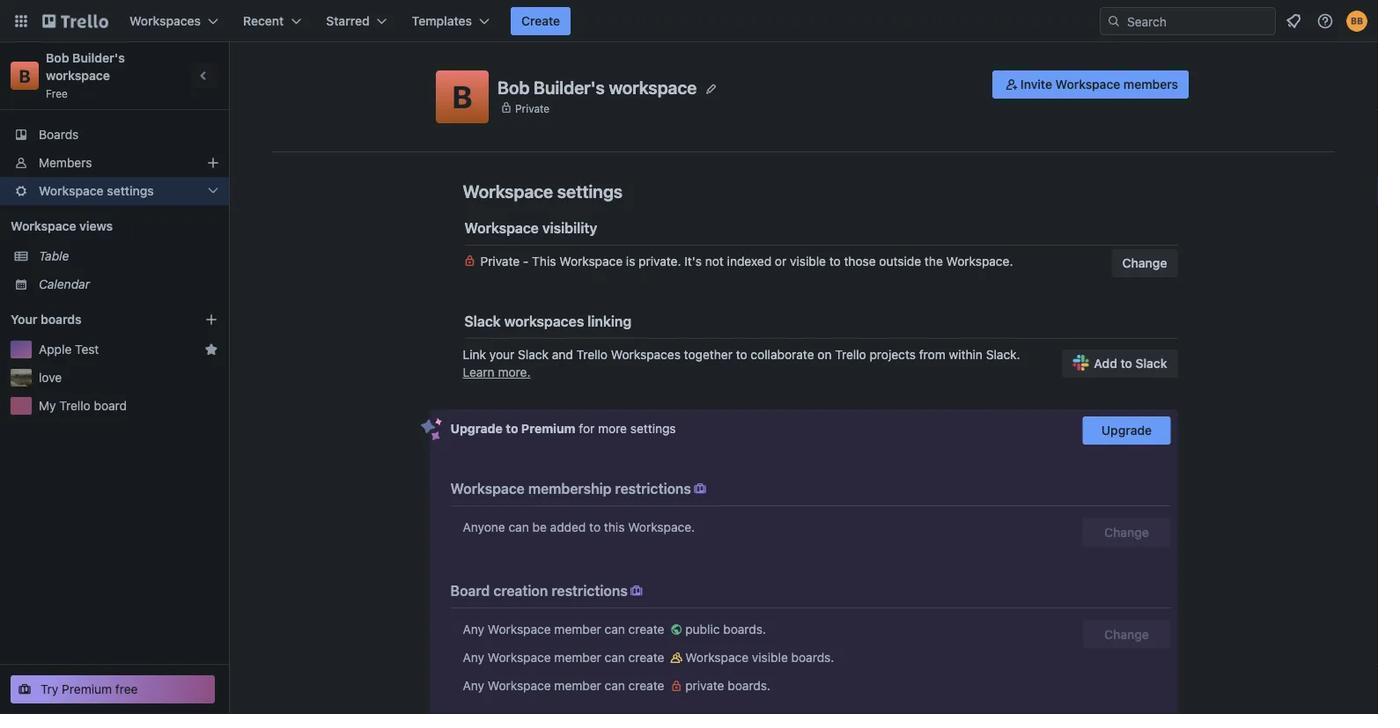 Task type: locate. For each thing, give the bounding box(es) containing it.
premium left 'for'
[[522, 422, 576, 436]]

create
[[629, 622, 665, 637], [629, 651, 665, 665], [629, 679, 665, 693]]

2 vertical spatial create
[[629, 679, 665, 693]]

1 vertical spatial create
[[629, 651, 665, 665]]

0 horizontal spatial builder's
[[72, 51, 125, 65]]

workspace
[[46, 68, 110, 83], [609, 77, 697, 98]]

workspace for bob builder's workspace free
[[46, 68, 110, 83]]

private down the bob builder's workspace
[[515, 102, 550, 114]]

0 vertical spatial any
[[463, 622, 485, 637]]

3 any from the top
[[463, 679, 485, 693]]

1 horizontal spatial builder's
[[534, 77, 605, 98]]

1 any workspace member can create from the top
[[463, 622, 668, 637]]

builder's inside bob builder's workspace free
[[72, 51, 125, 65]]

3 any workspace member can create from the top
[[463, 679, 668, 693]]

slack for link
[[518, 348, 549, 362]]

open information menu image
[[1317, 12, 1335, 30]]

1 horizontal spatial workspaces
[[611, 348, 681, 362]]

0 vertical spatial boards.
[[724, 622, 767, 637]]

3 create from the top
[[629, 679, 665, 693]]

0 horizontal spatial trello
[[59, 399, 91, 413]]

1 vertical spatial bob
[[498, 77, 530, 98]]

builder's for bob builder's workspace
[[534, 77, 605, 98]]

any
[[463, 622, 485, 637], [463, 651, 485, 665], [463, 679, 485, 693]]

create for workspace visible boards.
[[629, 651, 665, 665]]

builder's down back to home image
[[72, 51, 125, 65]]

can for private boards.
[[605, 679, 625, 693]]

1 any from the top
[[463, 622, 485, 637]]

restrictions down the anyone can be added to this workspace.
[[552, 583, 628, 600]]

bob for bob builder's workspace free
[[46, 51, 69, 65]]

visible right or
[[790, 254, 826, 269]]

try premium free
[[41, 682, 138, 697]]

private for private - this workspace is private. it's not indexed or visible to those outside the workspace.
[[481, 254, 520, 269]]

1 vertical spatial workspaces
[[611, 348, 681, 362]]

builder's down create button
[[534, 77, 605, 98]]

workspace. right this
[[628, 520, 695, 535]]

0 vertical spatial private
[[515, 102, 550, 114]]

0 horizontal spatial bob
[[46, 51, 69, 65]]

premium right try
[[62, 682, 112, 697]]

2 any from the top
[[463, 651, 485, 665]]

bob
[[46, 51, 69, 65], [498, 77, 530, 98]]

to inside the add to slack link
[[1121, 356, 1133, 371]]

visible up private boards.
[[752, 651, 788, 665]]

change button
[[1112, 249, 1178, 278], [1083, 519, 1171, 547]]

restrictions
[[615, 481, 692, 497], [552, 583, 628, 600]]

1 vertical spatial boards.
[[792, 651, 835, 665]]

b inside button
[[453, 78, 473, 115]]

1 vertical spatial sm image
[[628, 582, 646, 600]]

workspace down primary element
[[609, 77, 697, 98]]

add board image
[[204, 313, 219, 327]]

b left bob builder's workspace free
[[19, 65, 30, 86]]

slack up more.
[[518, 348, 549, 362]]

0 vertical spatial restrictions
[[615, 481, 692, 497]]

builder's for bob builder's workspace free
[[72, 51, 125, 65]]

create for private boards.
[[629, 679, 665, 693]]

learn
[[463, 365, 495, 380]]

1 member from the top
[[555, 622, 602, 637]]

upgrade
[[451, 422, 503, 436], [1102, 423, 1153, 438]]

bob right the b button
[[498, 77, 530, 98]]

1 vertical spatial premium
[[62, 682, 112, 697]]

workspace inside bob builder's workspace free
[[46, 68, 110, 83]]

to inside link your slack and trello workspaces together to collaborate on trello projects from within slack. learn more.
[[736, 348, 748, 362]]

0 horizontal spatial settings
[[107, 184, 154, 198]]

1 horizontal spatial settings
[[558, 181, 623, 201]]

table link
[[39, 248, 219, 265]]

sm image
[[692, 480, 709, 498], [628, 582, 646, 600]]

workspace
[[1056, 77, 1121, 92], [463, 181, 553, 201], [39, 184, 104, 198], [11, 219, 76, 233], [465, 220, 539, 237], [560, 254, 623, 269], [451, 481, 525, 497], [488, 622, 551, 637], [488, 651, 551, 665], [686, 651, 749, 665], [488, 679, 551, 693]]

workspace settings
[[463, 181, 623, 201], [39, 184, 154, 198]]

0 horizontal spatial upgrade
[[451, 422, 503, 436]]

trello right the on
[[836, 348, 867, 362]]

this
[[604, 520, 625, 535]]

workspace for bob builder's workspace
[[609, 77, 697, 98]]

3 member from the top
[[555, 679, 602, 693]]

upgrade button
[[1083, 417, 1171, 445]]

1 horizontal spatial bob
[[498, 77, 530, 98]]

0 horizontal spatial slack
[[465, 313, 501, 330]]

0 horizontal spatial premium
[[62, 682, 112, 697]]

workspace settings up workspace visibility
[[463, 181, 623, 201]]

boards. for private boards.
[[728, 679, 771, 693]]

1 vertical spatial member
[[555, 651, 602, 665]]

my trello board
[[39, 399, 127, 413]]

2 any workspace member can create from the top
[[463, 651, 668, 665]]

1 vertical spatial any
[[463, 651, 485, 665]]

and
[[552, 348, 573, 362]]

apple
[[39, 342, 72, 357]]

your
[[11, 312, 37, 327]]

1 vertical spatial workspace.
[[628, 520, 695, 535]]

added
[[550, 520, 586, 535]]

upgrade for upgrade
[[1102, 423, 1153, 438]]

your
[[490, 348, 515, 362]]

workspaces
[[505, 313, 584, 330]]

workspaces down "linking"
[[611, 348, 681, 362]]

2 vertical spatial member
[[555, 679, 602, 693]]

1 horizontal spatial b
[[453, 78, 473, 115]]

add to slack
[[1095, 356, 1168, 371]]

Search field
[[1122, 8, 1276, 34]]

be
[[533, 520, 547, 535]]

1 horizontal spatial sm image
[[692, 480, 709, 498]]

upgrade right sparkle icon
[[451, 422, 503, 436]]

2 create from the top
[[629, 651, 665, 665]]

2 member from the top
[[555, 651, 602, 665]]

slack up link
[[465, 313, 501, 330]]

0 vertical spatial any workspace member can create
[[463, 622, 668, 637]]

0 vertical spatial member
[[555, 622, 602, 637]]

0 horizontal spatial sm image
[[628, 582, 646, 600]]

link
[[463, 348, 486, 362]]

1 horizontal spatial upgrade
[[1102, 423, 1153, 438]]

boards link
[[0, 121, 229, 149]]

bob up free
[[46, 51, 69, 65]]

trello right my
[[59, 399, 91, 413]]

1 vertical spatial builder's
[[534, 77, 605, 98]]

restrictions up this
[[615, 481, 692, 497]]

0 horizontal spatial workspace settings
[[39, 184, 154, 198]]

can for workspace visible boards.
[[605, 651, 625, 665]]

1 create from the top
[[629, 622, 665, 637]]

trello
[[577, 348, 608, 362], [836, 348, 867, 362], [59, 399, 91, 413]]

upgrade to premium for more settings
[[451, 422, 676, 436]]

2 vertical spatial change
[[1105, 628, 1150, 642]]

0 horizontal spatial b
[[19, 65, 30, 86]]

0 horizontal spatial workspace.
[[628, 520, 695, 535]]

bob inside bob builder's workspace free
[[46, 51, 69, 65]]

love
[[39, 370, 62, 385]]

to
[[830, 254, 841, 269], [736, 348, 748, 362], [1121, 356, 1133, 371], [506, 422, 519, 436], [590, 520, 601, 535]]

0 vertical spatial visible
[[790, 254, 826, 269]]

visible
[[790, 254, 826, 269], [752, 651, 788, 665]]

2 vertical spatial boards.
[[728, 679, 771, 693]]

2 horizontal spatial slack
[[1136, 356, 1168, 371]]

starred icon image
[[204, 343, 219, 357]]

0 vertical spatial bob
[[46, 51, 69, 65]]

upgrade inside button
[[1102, 423, 1153, 438]]

0 vertical spatial change button
[[1112, 249, 1178, 278]]

to right together
[[736, 348, 748, 362]]

private boards.
[[686, 679, 771, 693]]

0 horizontal spatial workspaces
[[130, 14, 201, 28]]

0 vertical spatial workspace.
[[947, 254, 1014, 269]]

slack inside link your slack and trello workspaces together to collaborate on trello projects from within slack. learn more.
[[518, 348, 549, 362]]

add to slack link
[[1063, 350, 1178, 378]]

2 horizontal spatial settings
[[631, 422, 676, 436]]

1 vertical spatial restrictions
[[552, 583, 628, 600]]

any workspace member can create for private boards.
[[463, 679, 668, 693]]

workspaces up workspace navigation collapse icon
[[130, 14, 201, 28]]

b down templates 'dropdown button'
[[453, 78, 473, 115]]

any workspace member can create
[[463, 622, 668, 637], [463, 651, 668, 665], [463, 679, 668, 693]]

1 vertical spatial private
[[481, 254, 520, 269]]

sparkle image
[[421, 419, 443, 441]]

to down more.
[[506, 422, 519, 436]]

member
[[555, 622, 602, 637], [555, 651, 602, 665], [555, 679, 602, 693]]

private
[[515, 102, 550, 114], [481, 254, 520, 269]]

trello right 'and'
[[577, 348, 608, 362]]

premium inside button
[[62, 682, 112, 697]]

slack right add
[[1136, 356, 1168, 371]]

sm image
[[1003, 76, 1021, 93], [668, 621, 686, 639], [668, 649, 686, 667], [668, 678, 686, 695]]

1 horizontal spatial workspace
[[609, 77, 697, 98]]

members link
[[0, 149, 229, 177]]

0 vertical spatial premium
[[522, 422, 576, 436]]

to left this
[[590, 520, 601, 535]]

public boards.
[[686, 622, 767, 637]]

1 horizontal spatial visible
[[790, 254, 826, 269]]

calendar
[[39, 277, 90, 292]]

settings down members 'link'
[[107, 184, 154, 198]]

-
[[523, 254, 529, 269]]

0 horizontal spatial visible
[[752, 651, 788, 665]]

member for private boards.
[[555, 679, 602, 693]]

2 vertical spatial any
[[463, 679, 485, 693]]

workspace. right "the"
[[947, 254, 1014, 269]]

board creation restrictions
[[451, 583, 628, 600]]

1 horizontal spatial trello
[[577, 348, 608, 362]]

sm image for workspace membership restrictions
[[692, 480, 709, 498]]

builder's
[[72, 51, 125, 65], [534, 77, 605, 98]]

recent
[[243, 14, 284, 28]]

0 horizontal spatial workspace
[[46, 68, 110, 83]]

settings
[[558, 181, 623, 201], [107, 184, 154, 198], [631, 422, 676, 436]]

any for public boards.
[[463, 622, 485, 637]]

1 horizontal spatial slack
[[518, 348, 549, 362]]

restrictions for board creation restrictions
[[552, 583, 628, 600]]

within
[[949, 348, 983, 362]]

upgrade down the add to slack link
[[1102, 423, 1153, 438]]

workspace visibility
[[465, 220, 598, 237]]

any for private boards.
[[463, 679, 485, 693]]

private left the '-'
[[481, 254, 520, 269]]

b link
[[11, 62, 39, 90]]

1 vertical spatial visible
[[752, 651, 788, 665]]

1 horizontal spatial workspace.
[[947, 254, 1014, 269]]

0 vertical spatial change
[[1123, 256, 1168, 270]]

those
[[844, 254, 876, 269]]

0 vertical spatial workspaces
[[130, 14, 201, 28]]

workspace settings inside popup button
[[39, 184, 154, 198]]

2 vertical spatial any workspace member can create
[[463, 679, 668, 693]]

1 vertical spatial any workspace member can create
[[463, 651, 668, 665]]

settings right more
[[631, 422, 676, 436]]

workspace up free
[[46, 68, 110, 83]]

bob builder's workspace
[[498, 77, 697, 98]]

create button
[[511, 7, 571, 35]]

change
[[1123, 256, 1168, 270], [1105, 526, 1150, 540], [1105, 628, 1150, 642]]

settings up the visibility
[[558, 181, 623, 201]]

workspaces inside "dropdown button"
[[130, 14, 201, 28]]

trello inside my trello board link
[[59, 399, 91, 413]]

0 vertical spatial sm image
[[692, 480, 709, 498]]

primary element
[[0, 0, 1379, 42]]

0 vertical spatial create
[[629, 622, 665, 637]]

premium
[[522, 422, 576, 436], [62, 682, 112, 697]]

workspaces inside link your slack and trello workspaces together to collaborate on trello projects from within slack. learn more.
[[611, 348, 681, 362]]

your boards with 3 items element
[[11, 309, 178, 330]]

to right add
[[1121, 356, 1133, 371]]

workspace views
[[11, 219, 113, 233]]

love link
[[39, 369, 219, 387]]

sm image inside the invite workspace members button
[[1003, 76, 1021, 93]]

back to home image
[[42, 7, 108, 35]]

workspace settings down members 'link'
[[39, 184, 154, 198]]

0 vertical spatial builder's
[[72, 51, 125, 65]]

restrictions for workspace membership restrictions
[[615, 481, 692, 497]]

try premium free button
[[11, 676, 215, 704]]



Task type: describe. For each thing, give the bounding box(es) containing it.
boards
[[41, 312, 82, 327]]

any workspace member can create for public boards.
[[463, 622, 668, 637]]

learn more. link
[[463, 365, 531, 380]]

workspace inside button
[[1056, 77, 1121, 92]]

more.
[[498, 365, 531, 380]]

workspace membership restrictions
[[451, 481, 692, 497]]

any for workspace visible boards.
[[463, 651, 485, 665]]

private
[[686, 679, 725, 693]]

workspace settings button
[[0, 177, 229, 205]]

free
[[115, 682, 138, 697]]

1 vertical spatial change button
[[1083, 519, 1171, 547]]

creation
[[494, 583, 548, 600]]

b for b link
[[19, 65, 30, 86]]

try
[[41, 682, 59, 697]]

any workspace member can create for workspace visible boards.
[[463, 651, 668, 665]]

together
[[684, 348, 733, 362]]

anyone
[[463, 520, 505, 535]]

private.
[[639, 254, 682, 269]]

on
[[818, 348, 832, 362]]

outside
[[880, 254, 922, 269]]

private - this workspace is private. it's not indexed or visible to those outside the workspace.
[[481, 254, 1014, 269]]

sm image for board creation restrictions
[[628, 582, 646, 600]]

visibility
[[543, 220, 598, 237]]

public
[[686, 622, 720, 637]]

1 horizontal spatial workspace settings
[[463, 181, 623, 201]]

not
[[706, 254, 724, 269]]

it's
[[685, 254, 702, 269]]

workspace visible boards.
[[686, 651, 835, 665]]

can for public boards.
[[605, 622, 625, 637]]

invite
[[1021, 77, 1053, 92]]

slack workspaces linking
[[465, 313, 632, 330]]

member for public boards.
[[555, 622, 602, 637]]

templates
[[412, 14, 472, 28]]

change link
[[1083, 621, 1171, 649]]

members
[[39, 156, 92, 170]]

is
[[626, 254, 636, 269]]

member for workspace visible boards.
[[555, 651, 602, 665]]

workspace navigation collapse icon image
[[192, 63, 217, 88]]

or
[[775, 254, 787, 269]]

collaborate
[[751, 348, 815, 362]]

membership
[[528, 481, 612, 497]]

apple test
[[39, 342, 99, 357]]

slack.
[[987, 348, 1021, 362]]

slack for add
[[1136, 356, 1168, 371]]

indexed
[[727, 254, 772, 269]]

members
[[1124, 77, 1179, 92]]

table
[[39, 249, 69, 263]]

b button
[[436, 70, 489, 123]]

workspaces button
[[119, 7, 229, 35]]

apple test link
[[39, 341, 197, 359]]

anyone can be added to this workspace.
[[463, 520, 695, 535]]

recent button
[[233, 7, 312, 35]]

board
[[94, 399, 127, 413]]

private for private
[[515, 102, 550, 114]]

link your slack and trello workspaces together to collaborate on trello projects from within slack. learn more.
[[463, 348, 1021, 380]]

more
[[598, 422, 627, 436]]

sm image for public boards.
[[668, 621, 686, 639]]

views
[[79, 219, 113, 233]]

templates button
[[402, 7, 500, 35]]

boards. for public boards.
[[724, 622, 767, 637]]

test
[[75, 342, 99, 357]]

calendar link
[[39, 276, 219, 293]]

my trello board link
[[39, 397, 219, 415]]

add
[[1095, 356, 1118, 371]]

sm image for private boards.
[[668, 678, 686, 695]]

to left those
[[830, 254, 841, 269]]

this
[[532, 254, 556, 269]]

my
[[39, 399, 56, 413]]

from
[[920, 348, 946, 362]]

create
[[522, 14, 561, 28]]

free
[[46, 87, 68, 100]]

bob builder's workspace free
[[46, 51, 128, 100]]

the
[[925, 254, 943, 269]]

linking
[[588, 313, 632, 330]]

boards
[[39, 127, 79, 142]]

bob builder (bobbuilder40) image
[[1347, 11, 1368, 32]]

for
[[579, 422, 595, 436]]

board
[[451, 583, 490, 600]]

invite workspace members
[[1021, 77, 1179, 92]]

1 vertical spatial change
[[1105, 526, 1150, 540]]

bob builder's workspace link
[[46, 51, 128, 83]]

sm image for workspace visible boards.
[[668, 649, 686, 667]]

2 horizontal spatial trello
[[836, 348, 867, 362]]

your boards
[[11, 312, 82, 327]]

settings inside popup button
[[107, 184, 154, 198]]

b for the b button
[[453, 78, 473, 115]]

search image
[[1108, 14, 1122, 28]]

create for public boards.
[[629, 622, 665, 637]]

projects
[[870, 348, 916, 362]]

starred
[[326, 14, 370, 28]]

starred button
[[316, 7, 398, 35]]

1 horizontal spatial premium
[[522, 422, 576, 436]]

workspace inside popup button
[[39, 184, 104, 198]]

invite workspace members button
[[993, 70, 1189, 99]]

bob for bob builder's workspace
[[498, 77, 530, 98]]

0 notifications image
[[1284, 11, 1305, 32]]

upgrade for upgrade to premium for more settings
[[451, 422, 503, 436]]



Task type: vqa. For each thing, say whether or not it's contained in the screenshot.
on
yes



